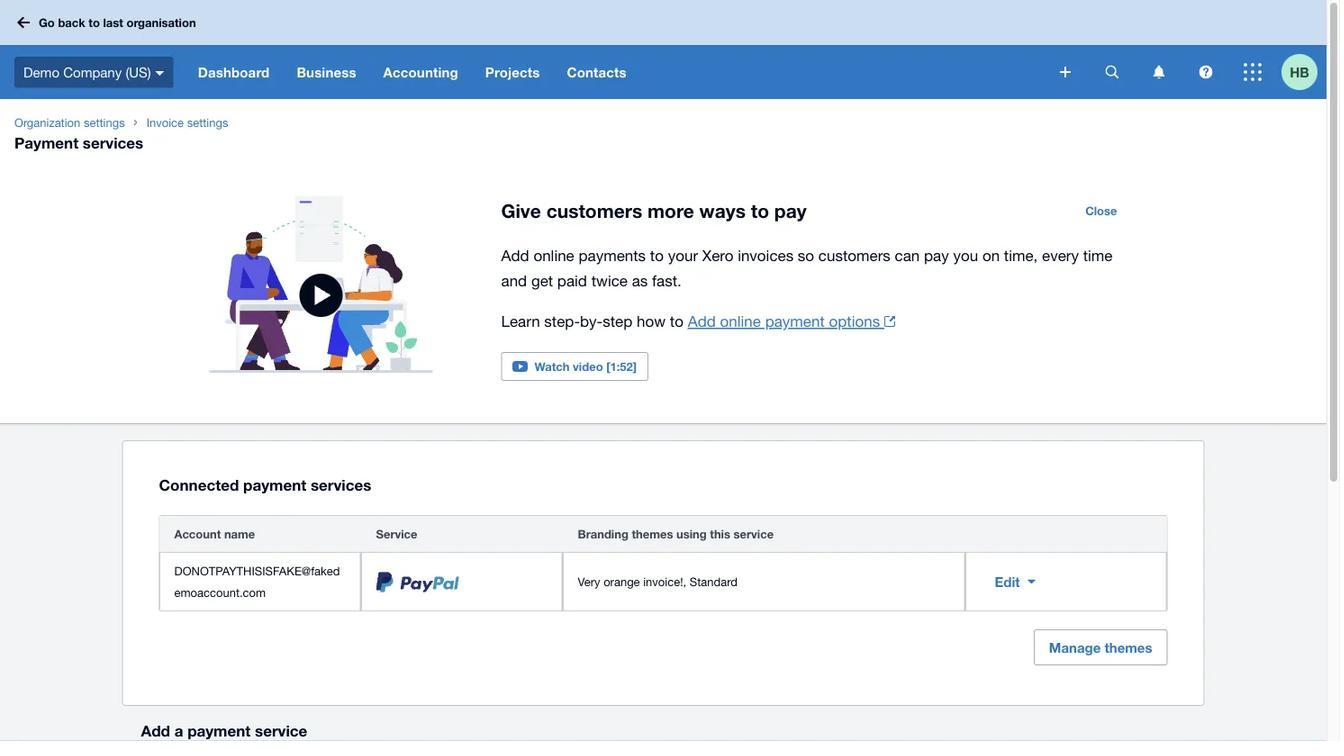 Task type: describe. For each thing, give the bounding box(es) containing it.
organization settings
[[14, 115, 125, 129]]

payments
[[579, 247, 646, 264]]

can
[[895, 247, 920, 264]]

pay inside add online payments to your xero invoices so customers can pay you on time, every time and get paid twice as fast.
[[925, 247, 949, 264]]

manage themes
[[1050, 640, 1153, 656]]

add a payment service
[[141, 722, 308, 740]]

banner containing dashboard
[[0, 0, 1327, 99]]

add for add online payments to your xero invoices so customers can pay you on time, every time and get paid twice as fast.
[[501, 247, 530, 264]]

settings for organization settings
[[84, 115, 125, 129]]

a
[[174, 722, 183, 740]]

standard
[[690, 575, 738, 589]]

branding
[[578, 527, 629, 541]]

navigation containing dashboard
[[184, 45, 1048, 99]]

payment
[[14, 133, 79, 151]]

learn
[[501, 313, 540, 330]]

on
[[983, 247, 1000, 264]]

add for add a payment service
[[141, 722, 170, 740]]

projects
[[485, 64, 540, 80]]

very
[[578, 575, 601, 589]]

account name
[[174, 527, 255, 541]]

edit button
[[981, 564, 1051, 600]]

go
[[39, 16, 55, 30]]

to right "how"
[[670, 313, 684, 330]]

0 vertical spatial service
[[734, 527, 774, 541]]

and
[[501, 272, 527, 290]]

give customers more ways to pay
[[501, 200, 807, 222]]

branding themes using this service
[[578, 527, 774, 541]]

watch video [1:52]
[[535, 360, 637, 373]]

twice
[[592, 272, 628, 290]]

[1:52]
[[607, 360, 637, 373]]

dashboard
[[198, 64, 270, 80]]

demo company (us)
[[23, 64, 151, 80]]

close
[[1086, 204, 1118, 218]]

as
[[632, 272, 648, 290]]

name
[[224, 527, 255, 541]]

to left the last
[[89, 16, 100, 30]]

video
[[573, 360, 603, 373]]

so
[[798, 247, 815, 264]]

using
[[677, 527, 707, 541]]

company
[[63, 64, 122, 80]]

very orange invoice!, standard
[[578, 575, 738, 589]]

donotpaythisisfake@faked
[[174, 564, 340, 578]]

dashboard link
[[184, 45, 283, 99]]

to inside add online payments to your xero invoices so customers can pay you on time, every time and get paid twice as fast.
[[650, 247, 664, 264]]

by-
[[580, 313, 603, 330]]

more
[[648, 200, 694, 222]]

invoice
[[147, 115, 184, 129]]

invoices
[[738, 247, 794, 264]]

connected payment services element
[[159, 516, 1168, 612]]

time,
[[1005, 247, 1038, 264]]

1 vertical spatial add
[[688, 313, 716, 330]]

demo company (us) button
[[0, 45, 184, 99]]

how
[[637, 313, 666, 330]]

paypal logo image
[[376, 572, 460, 593]]

1 horizontal spatial online
[[720, 313, 761, 330]]

organisation
[[127, 16, 196, 30]]

watch video [1:52] button
[[501, 352, 649, 381]]

give
[[501, 200, 541, 222]]

last
[[103, 16, 123, 30]]

you
[[954, 247, 979, 264]]

(us)
[[126, 64, 151, 80]]

2 horizontal spatial svg image
[[1154, 65, 1166, 79]]

donotpaythisisfake@faked emoaccount.com
[[174, 564, 340, 600]]

1 vertical spatial services
[[311, 476, 372, 494]]

edit
[[995, 574, 1021, 590]]



Task type: locate. For each thing, give the bounding box(es) containing it.
1 horizontal spatial services
[[311, 476, 372, 494]]

manage
[[1050, 640, 1101, 656]]

contacts
[[567, 64, 627, 80]]

connected payment services
[[159, 476, 372, 494]]

0 horizontal spatial customers
[[547, 200, 643, 222]]

navigation
[[184, 45, 1048, 99]]

payment down add online payments to your xero invoices so customers can pay you on time, every time and get paid twice as fast.
[[766, 313, 825, 330]]

1 horizontal spatial pay
[[925, 247, 949, 264]]

contacts button
[[554, 45, 640, 99]]

every
[[1043, 247, 1079, 264]]

2 vertical spatial payment
[[188, 722, 251, 740]]

0 horizontal spatial services
[[83, 133, 143, 151]]

themes for manage
[[1105, 640, 1153, 656]]

pay
[[775, 200, 807, 222], [925, 247, 949, 264]]

0 horizontal spatial add
[[141, 722, 170, 740]]

time
[[1084, 247, 1113, 264]]

themes for branding
[[632, 527, 673, 541]]

svg image
[[1244, 63, 1262, 81], [1106, 65, 1120, 79], [1200, 65, 1213, 79], [156, 71, 165, 75]]

1 horizontal spatial service
[[734, 527, 774, 541]]

emoaccount.com
[[174, 586, 266, 600]]

ways
[[700, 200, 746, 222]]

payment
[[766, 313, 825, 330], [243, 476, 307, 494], [188, 722, 251, 740]]

1 settings from the left
[[84, 115, 125, 129]]

themes
[[632, 527, 673, 541], [1105, 640, 1153, 656]]

online inside add online payments to your xero invoices so customers can pay you on time, every time and get paid twice as fast.
[[534, 247, 575, 264]]

online
[[534, 247, 575, 264], [720, 313, 761, 330]]

online up the get
[[534, 247, 575, 264]]

xero
[[703, 247, 734, 264]]

0 horizontal spatial settings
[[84, 115, 125, 129]]

watch
[[535, 360, 570, 373]]

0 horizontal spatial pay
[[775, 200, 807, 222]]

add left the 'a'
[[141, 722, 170, 740]]

service
[[734, 527, 774, 541], [255, 722, 308, 740]]

settings up payment services
[[84, 115, 125, 129]]

settings for invoice settings
[[187, 115, 228, 129]]

add up the and
[[501, 247, 530, 264]]

0 vertical spatial online
[[534, 247, 575, 264]]

add right "how"
[[688, 313, 716, 330]]

0 vertical spatial payment
[[766, 313, 825, 330]]

1 horizontal spatial add
[[501, 247, 530, 264]]

to
[[89, 16, 100, 30], [751, 200, 769, 222], [650, 247, 664, 264], [670, 313, 684, 330]]

accounting button
[[370, 45, 472, 99]]

demo
[[23, 64, 59, 80]]

0 horizontal spatial svg image
[[17, 17, 30, 28]]

1 vertical spatial pay
[[925, 247, 949, 264]]

1 horizontal spatial customers
[[819, 247, 891, 264]]

options
[[829, 313, 881, 330]]

1 vertical spatial service
[[255, 722, 308, 740]]

add online payments to your xero invoices so customers can pay you on time, every time and get paid twice as fast.
[[501, 247, 1113, 290]]

svg image inside demo company (us) popup button
[[156, 71, 165, 75]]

0 horizontal spatial themes
[[632, 527, 673, 541]]

themes inside button
[[1105, 640, 1153, 656]]

invoice!,
[[644, 575, 687, 589]]

add inside add online payments to your xero invoices so customers can pay you on time, every time and get paid twice as fast.
[[501, 247, 530, 264]]

accounting
[[384, 64, 458, 80]]

2 settings from the left
[[187, 115, 228, 129]]

get
[[532, 272, 553, 290]]

themes right manage
[[1105, 640, 1153, 656]]

projects button
[[472, 45, 554, 99]]

settings
[[84, 115, 125, 129], [187, 115, 228, 129]]

2 horizontal spatial add
[[688, 313, 716, 330]]

pay left you
[[925, 247, 949, 264]]

1 vertical spatial online
[[720, 313, 761, 330]]

service
[[376, 527, 418, 541]]

manage themes button
[[1034, 630, 1168, 666]]

1 vertical spatial themes
[[1105, 640, 1153, 656]]

organization settings link
[[7, 114, 132, 132]]

0 vertical spatial services
[[83, 133, 143, 151]]

organization
[[14, 115, 80, 129]]

step-
[[545, 313, 580, 330]]

payment up name
[[243, 476, 307, 494]]

2 vertical spatial add
[[141, 722, 170, 740]]

0 vertical spatial themes
[[632, 527, 673, 541]]

0 horizontal spatial service
[[255, 722, 308, 740]]

invoice settings
[[147, 115, 228, 129]]

themes inside connected payment services element
[[632, 527, 673, 541]]

1 horizontal spatial svg image
[[1061, 67, 1071, 77]]

0 vertical spatial add
[[501, 247, 530, 264]]

1 horizontal spatial settings
[[187, 115, 228, 129]]

add online payment options link
[[688, 313, 896, 330]]

business
[[297, 64, 356, 80]]

1 horizontal spatial themes
[[1105, 640, 1153, 656]]

business button
[[283, 45, 370, 99]]

invoice settings link
[[139, 114, 236, 132]]

back
[[58, 16, 85, 30]]

fast.
[[652, 272, 682, 290]]

close button
[[1075, 196, 1129, 225]]

add
[[501, 247, 530, 264], [688, 313, 716, 330], [141, 722, 170, 740]]

svg image inside go back to last organisation link
[[17, 17, 30, 28]]

paid
[[558, 272, 587, 290]]

to left your at the top of the page
[[650, 247, 664, 264]]

themes left using
[[632, 527, 673, 541]]

1 vertical spatial payment
[[243, 476, 307, 494]]

0 vertical spatial customers
[[547, 200, 643, 222]]

step
[[603, 313, 633, 330]]

learn step-by-step how to add online payment options
[[501, 313, 881, 330]]

go back to last organisation
[[39, 16, 196, 30]]

connected
[[159, 476, 239, 494]]

svg image
[[17, 17, 30, 28], [1154, 65, 1166, 79], [1061, 67, 1071, 77]]

services
[[83, 133, 143, 151], [311, 476, 372, 494]]

hb button
[[1282, 45, 1327, 99]]

customers up payments
[[547, 200, 643, 222]]

customers
[[547, 200, 643, 222], [819, 247, 891, 264]]

go back to last organisation link
[[11, 7, 207, 39]]

account
[[174, 527, 221, 541]]

1 vertical spatial customers
[[819, 247, 891, 264]]

pay up so
[[775, 200, 807, 222]]

customers right so
[[819, 247, 891, 264]]

0 horizontal spatial online
[[534, 247, 575, 264]]

customers inside add online payments to your xero invoices so customers can pay you on time, every time and get paid twice as fast.
[[819, 247, 891, 264]]

hb
[[1290, 64, 1310, 80]]

orange
[[604, 575, 640, 589]]

to right ways
[[751, 200, 769, 222]]

0 vertical spatial pay
[[775, 200, 807, 222]]

payment services
[[14, 133, 143, 151]]

your
[[668, 247, 698, 264]]

banner
[[0, 0, 1327, 99]]

payment right the 'a'
[[188, 722, 251, 740]]

settings right invoice
[[187, 115, 228, 129]]

online down xero
[[720, 313, 761, 330]]

this
[[710, 527, 731, 541]]



Task type: vqa. For each thing, say whether or not it's contained in the screenshot.
STATUS
no



